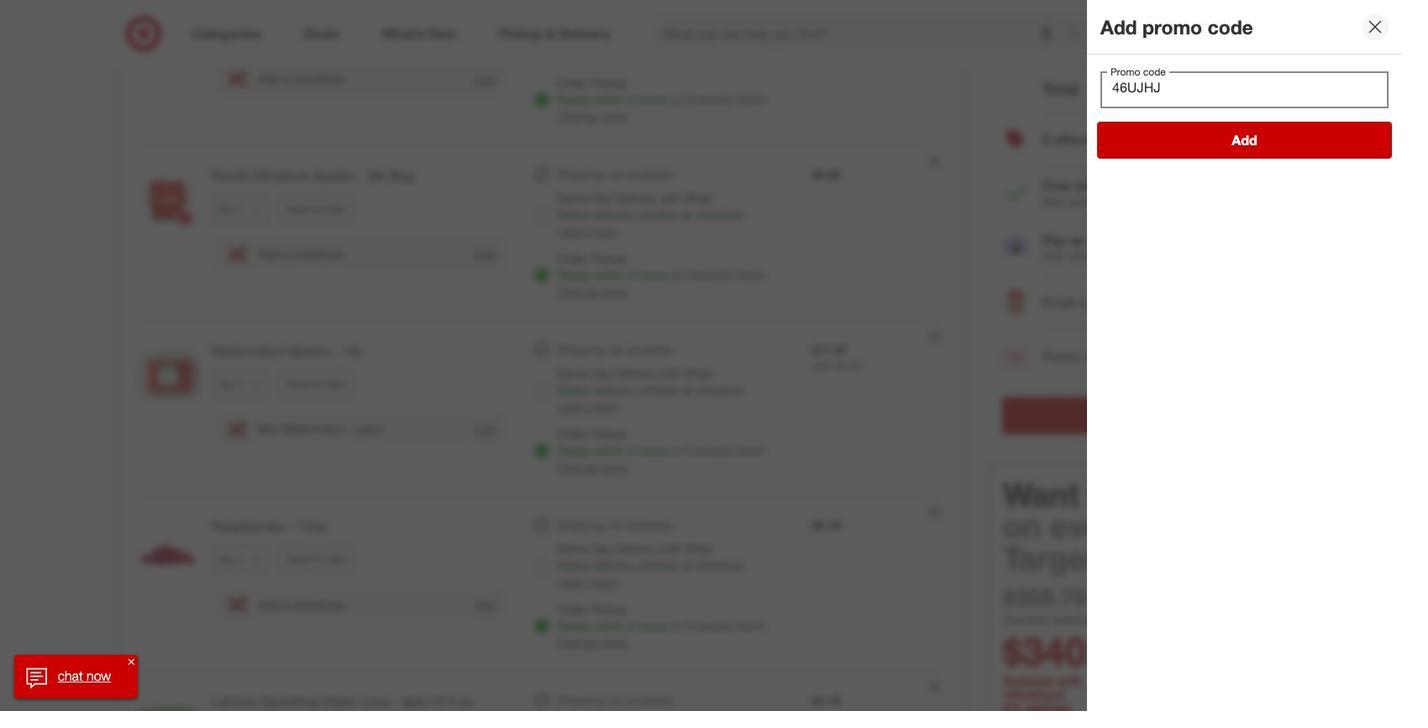 Task type: locate. For each thing, give the bounding box(es) containing it.
1 learn from the top
[[558, 49, 587, 63]]

None radio
[[534, 0, 551, 7], [534, 208, 551, 225], [534, 342, 551, 359], [534, 384, 551, 401], [534, 559, 551, 576], [534, 0, 551, 7], [534, 208, 551, 225], [534, 342, 551, 359], [534, 384, 551, 401], [534, 559, 551, 576]]

day for watermelon spears - 1lb
[[591, 366, 612, 381]]

- right the lime
[[394, 694, 399, 711]]

4 shipt from the top
[[685, 542, 713, 556]]

change for rockit miniature apples - 3lb bag
[[558, 285, 599, 299]]

not for rockit miniature apples - 3lb bag
[[607, 167, 625, 181]]

0 vertical spatial add a substitute
[[259, 71, 345, 86]]

- left 1lb
[[334, 343, 339, 359]]

current
[[1004, 612, 1049, 628]]

more for watermelon spears - 1lb
[[591, 400, 618, 414]]

1 add a substitute from the top
[[259, 71, 345, 86]]

on
[[1094, 48, 1107, 63], [1004, 507, 1042, 546]]

shipping for rockit miniature apples - 3lb bag
[[558, 167, 604, 181]]

same for watermelon spears - 1lb
[[558, 366, 588, 381]]

substitute for apples
[[293, 247, 345, 261]]

each down watermelon spears - 1lb 'link'
[[357, 422, 383, 436]]

delivery
[[594, 32, 635, 46], [594, 207, 635, 222], [594, 383, 635, 397], [594, 559, 635, 573]]

on left every
[[1004, 507, 1042, 546]]

4 order pickup ready within 2 hours at charlotte north change store from the top
[[558, 602, 766, 650]]

- inside 'link'
[[334, 343, 339, 359]]

None radio
[[534, 33, 551, 49], [534, 166, 551, 183], [534, 517, 551, 534], [534, 693, 551, 710], [534, 33, 551, 49], [534, 166, 551, 183], [534, 517, 551, 534], [534, 693, 551, 710]]

3 hours from the top
[[638, 443, 668, 458]]

search button
[[1059, 15, 1100, 55]]

2 offers available button
[[1003, 113, 1270, 167]]

save for later for 12oz
[[287, 553, 346, 566]]

4 learn more button from the top
[[558, 575, 618, 591]]

chat now button
[[14, 656, 138, 699]]

0 vertical spatial store pickup radio
[[534, 91, 551, 108]]

0 horizontal spatial as
[[1070, 232, 1085, 249]]

1 within from the top
[[594, 92, 625, 107]]

4 same day delivery with shipt select delivery window at checkout learn more from the top
[[558, 542, 744, 590]]

0 horizontal spatial each
[[357, 422, 383, 436]]

free
[[1043, 177, 1071, 194]]

2 change from the top
[[558, 285, 599, 299]]

0 vertical spatial substitute
[[293, 71, 345, 86]]

north for raspberries - 12oz
[[736, 619, 766, 633]]

2 shipt from the top
[[685, 191, 713, 205]]

code
[[1208, 15, 1254, 38], [1087, 349, 1117, 365]]

3 within from the top
[[594, 443, 625, 458]]

change for raspberries - 12oz
[[558, 636, 599, 650]]

later for -
[[326, 378, 346, 390]]

delivery for watermelon spears - 1lb
[[615, 366, 657, 381]]

within for raspberries - 12oz
[[594, 619, 625, 633]]

3 select from the top
[[558, 383, 591, 397]]

raspberries - 12oz
[[212, 518, 327, 535]]

charlotte for raspberries - 12oz
[[685, 619, 733, 633]]

3 learn more button from the top
[[558, 399, 618, 416]]

store pickup radio for watermelon spears - 1lb
[[534, 443, 551, 459]]

select for raspberries - 12oz
[[558, 559, 591, 573]]

learn more button
[[558, 48, 618, 65], [558, 223, 618, 240], [558, 399, 618, 416], [558, 575, 618, 591]]

4 select from the top
[[558, 559, 591, 573]]

delivery
[[615, 15, 657, 29], [615, 191, 657, 205], [615, 366, 657, 381], [615, 542, 657, 556]]

4 store from the top
[[602, 636, 629, 650]]

shipping for raspberries - 12oz
[[558, 518, 604, 533]]

Store pickup radio
[[534, 91, 551, 108], [534, 267, 551, 284], [534, 443, 551, 459]]

1 vertical spatial on
[[1004, 507, 1042, 546]]

None text field
[[1101, 71, 1389, 108]]

5 cart item ready to fulfill group from the top
[[121, 673, 962, 712]]

3 day from the top
[[591, 366, 612, 381]]

2 within from the top
[[594, 268, 625, 282]]

save for later
[[292, 27, 351, 39], [287, 202, 346, 215], [287, 378, 346, 390], [287, 553, 346, 566]]

13 link
[[1230, 15, 1267, 52]]

4 hours from the top
[[638, 619, 668, 633]]

shipping for watermelon spears - 1lb
[[558, 343, 604, 357]]

substitute for 12oz
[[293, 598, 345, 613]]

0 vertical spatial code
[[1208, 15, 1254, 38]]

save for later button for -
[[279, 371, 354, 398]]

mini
[[258, 422, 280, 436]]

4 charlotte from the top
[[685, 619, 733, 633]]

shipping not available for raspberries - 12oz
[[558, 518, 673, 533]]

2 day from the top
[[591, 191, 612, 205]]

0 vertical spatial with
[[1043, 195, 1067, 209]]

1 vertical spatial store pickup radio
[[534, 267, 551, 284]]

add a substitute for -
[[259, 598, 345, 613]]

2 pickup from the top
[[591, 251, 627, 265]]

watermelon
[[212, 343, 284, 359], [283, 422, 346, 436]]

shipping
[[1075, 177, 1129, 194]]

store for rockit miniature apples - 3lb bag
[[602, 285, 629, 299]]

affirm image
[[1003, 235, 1030, 262], [1005, 237, 1027, 254]]

as right low
[[1115, 232, 1130, 249]]

3 add a substitute from the top
[[259, 598, 345, 613]]

pickup for rockit miniature apples - 3lb bag
[[591, 251, 627, 265]]

shipt for raspberries - 12oz
[[685, 542, 713, 556]]

with for watermelon spears - 1lb
[[660, 366, 682, 381]]

learn for raspberries - 12oz
[[558, 575, 587, 590]]

1 order from the top
[[558, 76, 588, 90]]

3 learn from the top
[[558, 400, 587, 414]]

as up affirm
[[1070, 232, 1085, 249]]

same for rockit miniature apples - 3lb bag
[[558, 191, 588, 205]]

pay as low as $36/mo. with affirm
[[1043, 232, 1184, 264]]

2 add a substitute from the top
[[259, 247, 345, 261]]

order pickup ready within 2 hours at charlotte north change store for raspberries - 12oz
[[558, 602, 766, 650]]

cart item ready to fulfill group containing watermelon spears - 1lb
[[121, 322, 962, 496]]

same
[[558, 15, 588, 29], [558, 191, 588, 205], [558, 366, 588, 381], [558, 542, 588, 556]]

2 more from the top
[[591, 224, 618, 239]]

2 vertical spatial add a substitute
[[259, 598, 345, 613]]

shipt for watermelon spears - 1lb
[[685, 366, 713, 381]]

1 cart item ready to fulfill group from the top
[[121, 0, 962, 145]]

4 learn from the top
[[558, 575, 587, 590]]

order for raspberries - 12oz
[[558, 602, 588, 617]]

change for watermelon spears - 1lb
[[558, 460, 599, 475]]

email a gift message
[[1043, 294, 1168, 311]]

3 pickup from the top
[[591, 427, 627, 441]]

3 change store button from the top
[[558, 459, 629, 476]]

day for raspberries - 12oz
[[591, 542, 612, 556]]

3 north from the top
[[736, 443, 766, 458]]

4 same from the top
[[558, 542, 588, 556]]

2 ready from the top
[[558, 268, 591, 282]]

2 substitute from the top
[[293, 247, 345, 261]]

each
[[813, 359, 835, 372], [357, 422, 383, 436]]

later
[[331, 27, 351, 39], [326, 202, 346, 215], [326, 378, 346, 390], [326, 553, 346, 566]]

subtotal
[[1053, 612, 1102, 628]]

available
[[1095, 131, 1151, 148], [628, 167, 673, 181], [628, 343, 673, 357], [628, 518, 673, 533], [628, 694, 673, 708]]

1 horizontal spatial code
[[1208, 15, 1254, 38]]

1 horizontal spatial as
[[1115, 232, 1130, 249]]

3 shipping not available from the top
[[558, 518, 673, 533]]

1 day from the top
[[591, 15, 612, 29]]

1 delivery from the top
[[594, 32, 635, 46]]

a
[[283, 71, 290, 86], [283, 247, 290, 261], [1080, 294, 1087, 311], [283, 598, 290, 613]]

not
[[607, 167, 625, 181], [607, 343, 625, 357], [607, 518, 625, 533], [607, 694, 625, 708]]

order pickup ready within 2 hours at charlotte north change store for rockit miniature apples - 3lb bag
[[558, 251, 766, 299]]

chat now dialog
[[14, 656, 138, 699]]

delivery for rockit miniature apples - 3lb bag
[[615, 191, 657, 205]]

watermelon right mini
[[283, 422, 346, 436]]

2 learn more button from the top
[[558, 223, 618, 240]]

estimated taxes
[[1043, 27, 1140, 43]]

lacroix sparkling water lime - 8pk/12 fl oz
[[212, 694, 473, 712]]

add a substitute
[[259, 71, 345, 86], [259, 247, 345, 261], [259, 598, 345, 613]]

chat now
[[58, 668, 111, 685]]

4 day from the top
[[591, 542, 612, 556]]

low
[[1089, 232, 1111, 249]]

promo
[[1043, 349, 1083, 365]]

none text field inside add promo code dialog
[[1101, 71, 1389, 108]]

3 checkout from the top
[[695, 383, 744, 397]]

4 within from the top
[[594, 619, 625, 633]]

3 order from the top
[[558, 427, 588, 441]]

learn more button for raspberries - 12oz
[[558, 575, 618, 591]]

shipt
[[685, 15, 713, 29], [685, 191, 713, 205], [685, 366, 713, 381], [685, 542, 713, 556]]

sparkling
[[262, 694, 319, 711]]

with
[[1043, 195, 1067, 209], [1043, 249, 1067, 264]]

ready
[[558, 92, 591, 107], [558, 268, 591, 282], [558, 443, 591, 458], [558, 619, 591, 633]]

3 not from the top
[[607, 518, 625, 533]]

4 change from the top
[[558, 636, 599, 650]]

2 charlotte from the top
[[685, 268, 733, 282]]

1 shipping not available from the top
[[558, 167, 673, 181]]

3 window from the top
[[638, 383, 679, 397]]

2 north from the top
[[736, 268, 766, 282]]

2 order from the top
[[558, 251, 588, 265]]

hours for rockit miniature apples - 3lb bag
[[638, 268, 668, 282]]

window for watermelon spears - 1lb
[[638, 383, 679, 397]]

2 hours from the top
[[638, 268, 668, 282]]

3 charlotte from the top
[[685, 443, 733, 458]]

2 same from the top
[[558, 191, 588, 205]]

2 same day delivery with shipt select delivery window at checkout learn more from the top
[[558, 191, 744, 239]]

1 vertical spatial substitute
[[293, 247, 345, 261]]

3 cart item ready to fulfill group from the top
[[121, 322, 962, 496]]

2 as from the left
[[1115, 232, 1130, 249]]

change store button for rockit miniature apples - 3lb bag
[[558, 284, 629, 301]]

1 vertical spatial with
[[1043, 249, 1067, 264]]

store
[[602, 109, 629, 123], [602, 285, 629, 299], [602, 460, 629, 475], [602, 636, 629, 650]]

cart item ready to fulfill group containing lacroix sparkling water lime - 8pk/12 fl oz
[[121, 673, 962, 712]]

with for raspberries - 12oz
[[660, 542, 682, 556]]

0 vertical spatial each
[[813, 359, 835, 372]]

change store button for watermelon spears - 1lb
[[558, 459, 629, 476]]

estimated
[[1043, 27, 1104, 43]]

same day delivery with shipt select delivery window at checkout learn more for raspberries - 12oz
[[558, 542, 744, 590]]

pickup
[[591, 76, 627, 90], [591, 251, 627, 265], [591, 427, 627, 441], [591, 602, 627, 617]]

2 store from the top
[[602, 285, 629, 299]]

each down '$17.97'
[[813, 359, 835, 372]]

2 shipping not available from the top
[[558, 343, 673, 357]]

1 with from the top
[[1043, 195, 1067, 209]]

0 horizontal spatial code
[[1087, 349, 1117, 365]]

1 vertical spatial add a substitute
[[259, 247, 345, 261]]

order pickup ready within 2 hours at charlotte north change store
[[558, 76, 766, 123], [558, 251, 766, 299], [558, 427, 766, 475], [558, 602, 766, 650]]

add
[[1101, 15, 1138, 38], [259, 71, 280, 86], [475, 72, 496, 86], [1233, 132, 1258, 149], [259, 247, 280, 261], [475, 247, 496, 262], [259, 598, 280, 613], [475, 599, 496, 613]]

pickup for watermelon spears - 1lb
[[591, 427, 627, 441]]

at
[[682, 32, 692, 46], [671, 92, 681, 107], [682, 207, 692, 222], [671, 268, 681, 282], [682, 383, 692, 397], [671, 443, 681, 458], [682, 559, 692, 573], [671, 619, 681, 633]]

2 not from the top
[[607, 343, 625, 357]]

on down estimated taxes
[[1094, 48, 1107, 63]]

3 more from the top
[[591, 400, 618, 414]]

shipping
[[1057, 4, 1103, 18], [558, 167, 604, 181], [558, 343, 604, 357], [558, 518, 604, 533], [558, 694, 604, 708]]

1 shipt from the top
[[685, 15, 713, 29]]

more for rockit miniature apples - 3lb bag
[[591, 224, 618, 239]]

select
[[558, 32, 591, 46], [558, 207, 591, 222], [558, 383, 591, 397], [558, 559, 591, 573]]

3 shipt from the top
[[685, 366, 713, 381]]

north for rockit miniature apples - 3lb bag
[[736, 268, 766, 282]]

ready for rockit miniature apples - 3lb bag
[[558, 268, 591, 282]]

2 checkout from the top
[[695, 207, 744, 222]]

cart item ready to fulfill group containing raspberries - 12oz
[[121, 497, 962, 672]]

0 horizontal spatial on
[[1004, 507, 1042, 546]]

2 change store button from the top
[[558, 284, 629, 301]]

order
[[558, 76, 588, 90], [558, 251, 588, 265], [558, 427, 588, 441], [558, 602, 588, 617]]

4 cart item ready to fulfill group from the top
[[121, 497, 962, 672]]

1 charlotte from the top
[[685, 92, 733, 107]]

4 delivery from the top
[[615, 542, 657, 556]]

window for raspberries - 12oz
[[638, 559, 679, 573]]

spears
[[288, 343, 331, 359]]

select for watermelon spears - 1lb
[[558, 383, 591, 397]]

2 vertical spatial substitute
[[293, 598, 345, 613]]

2 inside button
[[1043, 131, 1051, 148]]

based on 40360
[[1057, 48, 1143, 63]]

8pk/12
[[403, 694, 445, 711]]

4 more from the top
[[591, 575, 618, 590]]

- left 12oz
[[289, 518, 294, 535]]

4 checkout from the top
[[695, 559, 744, 573]]

2 delivery from the top
[[594, 207, 635, 222]]

2 select from the top
[[558, 207, 591, 222]]

watermelon left spears
[[212, 343, 284, 359]]

2 vertical spatial store pickup radio
[[534, 443, 551, 459]]

3 same day delivery with shipt select delivery window at checkout learn more from the top
[[558, 366, 744, 414]]

save for later button
[[284, 20, 359, 47], [279, 196, 354, 222], [279, 371, 354, 398], [279, 547, 354, 574]]

for
[[317, 27, 329, 39], [312, 202, 324, 215], [312, 378, 324, 390], [312, 553, 324, 566]]

2 with from the top
[[1043, 249, 1067, 264]]

within for rockit miniature apples - 3lb bag
[[594, 268, 625, 282]]

1 delivery from the top
[[615, 15, 657, 29]]

0 vertical spatial on
[[1094, 48, 1107, 63]]

free shipping with $35 orders* (exclusions apply)
[[1043, 177, 1227, 209]]

shipping not available
[[558, 167, 673, 181], [558, 343, 673, 357], [558, 518, 673, 533], [558, 694, 673, 708]]

order for rockit miniature apples - 3lb bag
[[558, 251, 588, 265]]

raspberries - 12oz link
[[212, 517, 507, 537]]

within for watermelon spears - 1lb
[[594, 443, 625, 458]]

charlotte for rockit miniature apples - 3lb bag
[[685, 268, 733, 282]]

watermelon spears - 1lb image
[[134, 342, 202, 409]]

2 store pickup radio from the top
[[534, 267, 551, 284]]

1 substitute from the top
[[293, 71, 345, 86]]

subtotal with
[[1004, 674, 1087, 690]]

change store button for raspberries - 12oz
[[558, 635, 629, 652]]

rockit miniature apples - 3lb bag link
[[212, 166, 507, 185]]

window
[[638, 32, 679, 46], [638, 207, 679, 222], [638, 383, 679, 397], [638, 559, 679, 573]]

4 delivery from the top
[[594, 559, 635, 573]]

4 change store button from the top
[[558, 635, 629, 652]]

save
[[292, 27, 314, 39], [287, 202, 309, 215], [287, 378, 309, 390], [287, 553, 309, 566]]

3 substitute from the top
[[293, 598, 345, 613]]

1 horizontal spatial each
[[813, 359, 835, 372]]

4 ready from the top
[[558, 619, 591, 633]]

checkout for raspberries - 12oz
[[695, 559, 744, 573]]

2
[[629, 92, 635, 107], [1043, 131, 1051, 148], [629, 268, 635, 282], [629, 443, 635, 458], [629, 619, 635, 633]]

rockit miniature apples - 3lb bag image
[[134, 166, 202, 233]]

1 not from the top
[[607, 167, 625, 181]]

1 more from the top
[[591, 49, 618, 63]]

1 same day delivery with shipt select delivery window at checkout learn more from the top
[[558, 15, 744, 63]]

cart item ready to fulfill group
[[121, 0, 962, 145], [121, 146, 962, 321], [121, 322, 962, 496], [121, 497, 962, 672], [121, 673, 962, 712]]

with down pay
[[1043, 249, 1067, 264]]

3 change from the top
[[558, 460, 599, 475]]

store pickup radio for rockit miniature apples - 3lb bag
[[534, 267, 551, 284]]

change store button
[[558, 108, 629, 125], [558, 284, 629, 301], [558, 459, 629, 476], [558, 635, 629, 652]]

checkout
[[695, 32, 744, 46], [695, 207, 744, 222], [695, 383, 744, 397], [695, 559, 744, 573]]

north
[[736, 92, 766, 107], [736, 268, 766, 282], [736, 443, 766, 458], [736, 619, 766, 633]]

more for raspberries - 12oz
[[591, 575, 618, 590]]

delivery for raspberries - 12oz
[[615, 542, 657, 556]]

3 ready from the top
[[558, 443, 591, 458]]

0 vertical spatial watermelon
[[212, 343, 284, 359]]

$19.88
[[1230, 27, 1270, 43]]

with down free
[[1043, 195, 1067, 209]]

3 delivery from the top
[[594, 383, 635, 397]]

learn more button for watermelon spears - 1lb
[[558, 399, 618, 416]]



Task type: vqa. For each thing, say whether or not it's contained in the screenshot.
CHAT NOW dialog
yes



Task type: describe. For each thing, give the bounding box(es) containing it.
every
[[1051, 507, 1133, 546]]

What can we help you find? suggestions appear below search field
[[652, 15, 1071, 52]]

$5.99
[[837, 359, 862, 372]]

$17.97
[[813, 343, 848, 357]]

1 change from the top
[[558, 109, 599, 123]]

promo
[[1143, 15, 1203, 38]]

orders*
[[1092, 195, 1130, 209]]

available inside button
[[1095, 131, 1151, 148]]

2 for watermelon spears - 1lb
[[629, 443, 635, 458]]

north for watermelon spears - 1lb
[[736, 443, 766, 458]]

Store pickup radio
[[534, 618, 551, 635]]

save for later button for apples
[[279, 196, 354, 222]]

based
[[1057, 48, 1090, 63]]

$17.97 each $5.99
[[813, 343, 862, 372]]

- inside "link"
[[289, 518, 294, 535]]

hours for raspberries - 12oz
[[638, 619, 668, 633]]

1 horizontal spatial on
[[1094, 48, 1107, 63]]

1 change store button from the top
[[558, 108, 629, 125]]

want to on every target run?
[[1004, 475, 1176, 578]]

rockit
[[212, 167, 250, 184]]

same for raspberries - 12oz
[[558, 542, 588, 556]]

1 order pickup ready within 2 hours at charlotte north change store from the top
[[558, 76, 766, 123]]

available for raspberries - 12oz
[[628, 518, 673, 533]]

fl
[[449, 694, 456, 711]]

redcard
[[1012, 688, 1065, 704]]

1 as from the left
[[1070, 232, 1085, 249]]

2 for raspberries - 12oz
[[629, 619, 635, 633]]

save for spears
[[287, 378, 309, 390]]

add promo code dialog
[[1088, 0, 1403, 712]]

- inside lacroix sparkling water lime - 8pk/12 fl oz
[[394, 694, 399, 711]]

on inside the want to on every target run?
[[1004, 507, 1042, 546]]

rockit miniature apples - 3lb bag
[[212, 167, 414, 184]]

to
[[1089, 475, 1120, 514]]

store for watermelon spears - 1lb
[[602, 460, 629, 475]]

gift
[[1091, 294, 1110, 311]]

learn for rockit miniature apples - 3lb bag
[[558, 224, 587, 239]]

$4.19
[[813, 694, 841, 708]]

learn for watermelon spears - 1lb
[[558, 400, 587, 414]]

raspberries - 12oz image
[[134, 517, 202, 585]]

1 ready from the top
[[558, 92, 591, 107]]

same day delivery with shipt select delivery window at checkout learn more for rockit miniature apples - 3lb bag
[[558, 191, 744, 239]]

1 learn more button from the top
[[558, 48, 618, 65]]

edit button
[[475, 422, 497, 438]]

with inside pay as low as $36/mo. with affirm
[[1043, 249, 1067, 264]]

- down 1lb
[[349, 422, 354, 436]]

run?
[[1107, 539, 1176, 578]]

miniature
[[254, 167, 310, 184]]

window for rockit miniature apples - 3lb bag
[[638, 207, 679, 222]]

$35
[[1070, 195, 1089, 209]]

not for raspberries - 12oz
[[607, 518, 625, 533]]

lime
[[361, 694, 391, 711]]

40360
[[1110, 48, 1143, 63]]

$358.79
[[1004, 583, 1087, 612]]

1lb
[[343, 343, 362, 359]]

learn more button for rockit miniature apples - 3lb bag
[[558, 223, 618, 240]]

✕
[[128, 657, 134, 667]]

shipping not available for watermelon spears - 1lb
[[558, 343, 673, 357]]

$36/mo.
[[1133, 232, 1184, 249]]

search
[[1059, 27, 1100, 43]]

now
[[87, 668, 111, 685]]

add button inside dialog
[[1098, 122, 1393, 159]]

1 same from the top
[[558, 15, 588, 29]]

4 not from the top
[[607, 694, 625, 708]]

3lb
[[368, 167, 386, 184]]

affirm
[[1070, 249, 1101, 264]]

add a substitute for miniature
[[259, 247, 345, 261]]

mini watermelon - each
[[258, 422, 383, 436]]

apply)
[[1195, 195, 1227, 209]]

select for rockit miniature apples - 3lb bag
[[558, 207, 591, 222]]

1 vertical spatial watermelon
[[283, 422, 346, 436]]

2 for rockit miniature apples - 3lb bag
[[629, 268, 635, 282]]

2 offers available
[[1043, 131, 1151, 148]]

strawberries - 1lb image
[[134, 0, 202, 58]]

checkout for rockit miniature apples - 3lb bag
[[695, 207, 744, 222]]

✕ button
[[125, 656, 138, 669]]

hours for watermelon spears - 1lb
[[638, 443, 668, 458]]

watermelon spears - 1lb link
[[212, 342, 507, 361]]

delivery for rockit miniature apples - 3lb bag
[[594, 207, 635, 222]]

1 store pickup radio from the top
[[534, 91, 551, 108]]

target
[[1004, 539, 1098, 578]]

13
[[1251, 18, 1260, 28]]

save for miniature
[[287, 202, 309, 215]]

$8.99
[[813, 167, 841, 181]]

1 hours from the top
[[638, 92, 668, 107]]

1 window from the top
[[638, 32, 679, 46]]

oz
[[459, 694, 473, 711]]

code inside dialog
[[1208, 15, 1254, 38]]

taxes
[[1107, 27, 1140, 43]]

charlotte for watermelon spears - 1lb
[[685, 443, 733, 458]]

message
[[1114, 294, 1168, 311]]

with inside free shipping with $35 orders* (exclusions apply)
[[1043, 195, 1067, 209]]

chat
[[58, 668, 83, 685]]

(exclusions
[[1133, 195, 1192, 209]]

for for 12oz
[[312, 553, 324, 566]]

delivery for watermelon spears - 1lb
[[594, 383, 635, 397]]

same day delivery with shipt select delivery window at checkout learn more for watermelon spears - 1lb
[[558, 366, 744, 414]]

add promo code
[[1101, 15, 1254, 38]]

lacroix
[[212, 694, 258, 711]]

pay
[[1043, 232, 1066, 249]]

raspberries
[[212, 518, 285, 535]]

bag
[[390, 167, 414, 184]]

1 north from the top
[[736, 92, 766, 107]]

$340.85
[[1004, 628, 1141, 676]]

1 pickup from the top
[[591, 76, 627, 90]]

4 shipping not available from the top
[[558, 694, 673, 708]]

later for 12oz
[[326, 553, 346, 566]]

subtotal
[[1004, 674, 1054, 690]]

order for watermelon spears - 1lb
[[558, 427, 588, 441]]

shipt for rockit miniature apples - 3lb bag
[[685, 191, 713, 205]]

save for later for -
[[287, 378, 346, 390]]

ready for watermelon spears - 1lb
[[558, 443, 591, 458]]

save for later for apples
[[287, 202, 346, 215]]

email
[[1043, 294, 1076, 311]]

want
[[1004, 475, 1080, 514]]

watermelon inside 'link'
[[212, 343, 284, 359]]

total
[[1043, 79, 1080, 98]]

water
[[322, 694, 357, 711]]

not for watermelon spears - 1lb
[[607, 343, 625, 357]]

save for -
[[287, 553, 309, 566]]

offers
[[1054, 131, 1091, 148]]

for for -
[[312, 378, 324, 390]]

1 vertical spatial code
[[1087, 349, 1117, 365]]

1 vertical spatial each
[[357, 422, 383, 436]]

watermelon spears - 1lb
[[212, 343, 362, 359]]

delivery for raspberries - 12oz
[[594, 559, 635, 573]]

with for rockit miniature apples - 3lb bag
[[660, 191, 682, 205]]

lacroix sparkling water lime - 8pk/12 fl oz link
[[212, 693, 507, 712]]

each inside $17.97 each $5.99
[[813, 359, 835, 372]]

promo code
[[1043, 349, 1117, 365]]

apples
[[313, 167, 355, 184]]

1 checkout from the top
[[695, 32, 744, 46]]

checkout for watermelon spears - 1lb
[[695, 383, 744, 397]]

day for rockit miniature apples - 3lb bag
[[591, 191, 612, 205]]

pickup for raspberries - 12oz
[[591, 602, 627, 617]]

12oz
[[298, 518, 327, 535]]

later for apples
[[326, 202, 346, 215]]

1 select from the top
[[558, 32, 591, 46]]

available for rockit miniature apples - 3lb bag
[[628, 167, 673, 181]]

cart item ready to fulfill group containing same day delivery with shipt
[[121, 0, 962, 145]]

cart item ready to fulfill group containing rockit miniature apples - 3lb bag
[[121, 146, 962, 321]]

order pickup ready within 2 hours at charlotte north change store for watermelon spears - 1lb
[[558, 427, 766, 475]]

for for apples
[[312, 202, 324, 215]]

store for raspberries - 12oz
[[602, 636, 629, 650]]

edit
[[476, 423, 496, 437]]

$6.19
[[813, 518, 841, 533]]

save for later button for 12oz
[[279, 547, 354, 574]]

1 store from the top
[[602, 109, 629, 123]]

- left 3lb
[[359, 167, 364, 184]]

$358.79 current subtotal $340.85
[[1004, 583, 1141, 676]]

ready for raspberries - 12oz
[[558, 619, 591, 633]]

available for watermelon spears - 1lb
[[628, 343, 673, 357]]

shipping not available for rockit miniature apples - 3lb bag
[[558, 167, 673, 181]]



